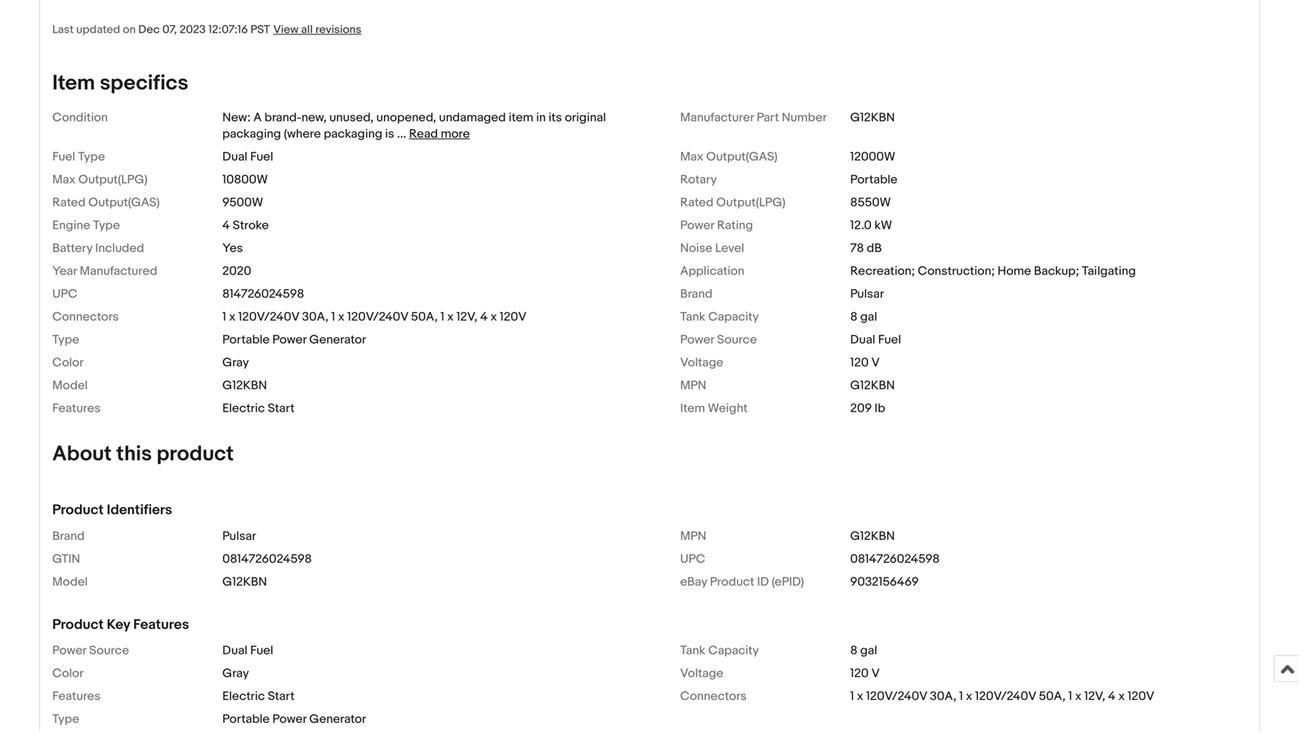 Task type: locate. For each thing, give the bounding box(es) containing it.
2 vertical spatial 4
[[1108, 689, 1116, 704]]

120
[[850, 356, 869, 370], [850, 667, 869, 681]]

1 horizontal spatial upc
[[680, 552, 706, 567]]

new: a brand-new, unused, unopened, undamaged item in its original packaging (where packaging is ...
[[222, 110, 606, 142]]

0 vertical spatial voltage
[[680, 356, 724, 370]]

1
[[222, 310, 226, 325], [331, 310, 335, 325], [441, 310, 445, 325], [850, 689, 854, 704], [960, 689, 963, 704], [1069, 689, 1073, 704]]

0 vertical spatial 50a,
[[411, 310, 438, 325]]

item left weight
[[680, 401, 705, 416]]

electric start for item weight
[[222, 401, 295, 416]]

0 vertical spatial 8 gal
[[850, 310, 878, 325]]

2 capacity from the top
[[708, 644, 759, 658]]

8 down recreation;
[[850, 310, 858, 325]]

1 vertical spatial upc
[[680, 552, 706, 567]]

part
[[757, 110, 779, 125]]

1 color from the top
[[52, 356, 84, 370]]

0 vertical spatial source
[[717, 333, 757, 347]]

8 gal for 1 x 120v/240v 30a, 1 x 120v/240v 50a, 1 x 12v, 4 x 120v
[[850, 310, 878, 325]]

8
[[850, 310, 858, 325], [850, 644, 858, 658]]

model
[[52, 379, 88, 393], [52, 575, 88, 590]]

output(lpg) up rating
[[716, 195, 786, 210]]

kw
[[875, 218, 892, 233]]

rating
[[717, 218, 753, 233]]

v
[[872, 356, 880, 370], [872, 667, 880, 681]]

1 horizontal spatial output(lpg)
[[716, 195, 786, 210]]

packaging down a
[[222, 127, 281, 142]]

fuel
[[52, 150, 75, 164], [250, 150, 273, 164], [878, 333, 901, 347], [250, 644, 273, 658]]

mpn up the item weight
[[680, 379, 707, 393]]

voltage
[[680, 356, 724, 370], [680, 667, 724, 681]]

2 vertical spatial dual fuel
[[222, 644, 273, 658]]

gal down recreation;
[[861, 310, 878, 325]]

2 120 v from the top
[[850, 667, 880, 681]]

source down key
[[89, 644, 129, 658]]

209 lb
[[850, 401, 886, 416]]

tank for dual fuel
[[680, 644, 706, 658]]

this
[[116, 442, 152, 467]]

output(gas) for max output(gas)
[[706, 150, 778, 164]]

type
[[78, 150, 105, 164], [93, 218, 120, 233], [52, 333, 79, 347], [52, 712, 79, 727]]

2 vertical spatial dual
[[222, 644, 248, 658]]

1 vertical spatial 120 v
[[850, 667, 880, 681]]

1 horizontal spatial 120v
[[1128, 689, 1155, 704]]

12v,
[[457, 310, 478, 325], [1085, 689, 1106, 704]]

0 vertical spatial 120 v
[[850, 356, 880, 370]]

1 tank from the top
[[680, 310, 706, 325]]

30a,
[[302, 310, 329, 325], [930, 689, 957, 704]]

product
[[52, 502, 104, 519], [710, 575, 755, 590], [52, 617, 104, 634]]

1 vertical spatial mpn
[[680, 529, 707, 544]]

rated down the rotary
[[680, 195, 714, 210]]

0 horizontal spatial output(gas)
[[88, 195, 160, 210]]

1 electric start from the top
[[222, 401, 295, 416]]

0 vertical spatial electric start
[[222, 401, 295, 416]]

electric for item weight
[[222, 401, 265, 416]]

1 vertical spatial capacity
[[708, 644, 759, 658]]

1 v from the top
[[872, 356, 880, 370]]

1 vertical spatial model
[[52, 575, 88, 590]]

1 vertical spatial 8
[[850, 644, 858, 658]]

1 vertical spatial voltage
[[680, 667, 724, 681]]

1 vertical spatial 1 x 120v/240v 30a, 1 x 120v/240v 50a, 1 x 12v, 4 x 120v
[[850, 689, 1155, 704]]

2 mpn from the top
[[680, 529, 707, 544]]

2 gal from the top
[[861, 644, 878, 658]]

0 vertical spatial 4
[[222, 218, 230, 233]]

tank capacity down application
[[680, 310, 759, 325]]

model down gtin
[[52, 575, 88, 590]]

2 start from the top
[[268, 689, 295, 704]]

50a,
[[411, 310, 438, 325], [1039, 689, 1066, 704]]

output(lpg) up the rated output(gas)
[[78, 173, 148, 187]]

0 horizontal spatial connectors
[[52, 310, 119, 325]]

mpn up ebay
[[680, 529, 707, 544]]

1 rated from the left
[[52, 195, 86, 210]]

brand up gtin
[[52, 529, 85, 544]]

1 horizontal spatial max
[[680, 150, 704, 164]]

original
[[565, 110, 606, 125]]

8 gal
[[850, 310, 878, 325], [850, 644, 878, 658]]

1 electric from the top
[[222, 401, 265, 416]]

1 vertical spatial 120
[[850, 667, 869, 681]]

2 model from the top
[[52, 575, 88, 590]]

1 tank capacity from the top
[[680, 310, 759, 325]]

0 vertical spatial v
[[872, 356, 880, 370]]

power source down key
[[52, 644, 129, 658]]

product identifiers
[[52, 502, 172, 519]]

pulsar
[[850, 287, 884, 302], [222, 529, 256, 544]]

1 vertical spatial features
[[133, 617, 189, 634]]

120v/240v
[[238, 310, 299, 325], [347, 310, 408, 325], [866, 689, 927, 704], [975, 689, 1036, 704]]

0 horizontal spatial max
[[52, 173, 76, 187]]

gal down the 9032156469
[[861, 644, 878, 658]]

1 vertical spatial 12v,
[[1085, 689, 1106, 704]]

backup;
[[1034, 264, 1080, 279]]

in
[[536, 110, 546, 125]]

output(gas) down max output(lpg)
[[88, 195, 160, 210]]

upc up ebay
[[680, 552, 706, 567]]

product left id
[[710, 575, 755, 590]]

0 horizontal spatial output(lpg)
[[78, 173, 148, 187]]

2 tank from the top
[[680, 644, 706, 658]]

color
[[52, 356, 84, 370], [52, 667, 84, 681]]

tank capacity for 1 x 120v/240v 30a, 1 x 120v/240v 50a, 1 x 12v, 4 x 120v
[[680, 310, 759, 325]]

(epid)
[[772, 575, 804, 590]]

product up gtin
[[52, 502, 104, 519]]

0 vertical spatial product
[[52, 502, 104, 519]]

output(lpg) for max output(lpg)
[[78, 173, 148, 187]]

start
[[268, 401, 295, 416], [268, 689, 295, 704]]

1 vertical spatial 30a,
[[930, 689, 957, 704]]

1 vertical spatial max
[[52, 173, 76, 187]]

0 vertical spatial color
[[52, 356, 84, 370]]

1 vertical spatial 120v
[[1128, 689, 1155, 704]]

0 vertical spatial 30a,
[[302, 310, 329, 325]]

2 portable power generator from the top
[[222, 712, 366, 727]]

x
[[229, 310, 236, 325], [338, 310, 345, 325], [447, 310, 454, 325], [491, 310, 497, 325], [857, 689, 864, 704], [966, 689, 973, 704], [1075, 689, 1082, 704], [1119, 689, 1125, 704]]

1 vertical spatial gray
[[222, 667, 249, 681]]

capacity down application
[[708, 310, 759, 325]]

all
[[301, 23, 313, 37]]

0 vertical spatial dual fuel
[[222, 150, 273, 164]]

1 vertical spatial connectors
[[680, 689, 747, 704]]

2 packaging from the left
[[324, 127, 383, 142]]

dual
[[222, 150, 248, 164], [850, 333, 876, 347], [222, 644, 248, 658]]

packaging down the unused,
[[324, 127, 383, 142]]

home
[[998, 264, 1032, 279]]

8 for dual fuel
[[850, 644, 858, 658]]

1 generator from the top
[[309, 333, 366, 347]]

0 horizontal spatial 0814726024598
[[222, 552, 312, 567]]

max for max output(lpg)
[[52, 173, 76, 187]]

updated
[[76, 23, 120, 37]]

1 vertical spatial item
[[680, 401, 705, 416]]

2 color from the top
[[52, 667, 84, 681]]

rated for rated output(gas)
[[52, 195, 86, 210]]

10800w
[[222, 173, 268, 187]]

max down the fuel type
[[52, 173, 76, 187]]

1 horizontal spatial 30a,
[[930, 689, 957, 704]]

brand down application
[[680, 287, 713, 302]]

0 horizontal spatial 50a,
[[411, 310, 438, 325]]

output(lpg)
[[78, 173, 148, 187], [716, 195, 786, 210]]

2 gray from the top
[[222, 667, 249, 681]]

12.0
[[850, 218, 872, 233]]

2023
[[180, 23, 206, 37]]

1 voltage from the top
[[680, 356, 724, 370]]

0 vertical spatial upc
[[52, 287, 77, 302]]

0 vertical spatial connectors
[[52, 310, 119, 325]]

0 vertical spatial mpn
[[680, 379, 707, 393]]

capacity down ebay product id (epid) in the bottom of the page
[[708, 644, 759, 658]]

gal
[[861, 310, 878, 325], [861, 644, 878, 658]]

2 vertical spatial features
[[52, 689, 101, 704]]

0 horizontal spatial brand
[[52, 529, 85, 544]]

1 vertical spatial start
[[268, 689, 295, 704]]

tank
[[680, 310, 706, 325], [680, 644, 706, 658]]

0 vertical spatial generator
[[309, 333, 366, 347]]

tank for 1 x 120v/240v 30a, 1 x 120v/240v 50a, 1 x 12v, 4 x 120v
[[680, 310, 706, 325]]

0 horizontal spatial upc
[[52, 287, 77, 302]]

0 horizontal spatial item
[[52, 71, 95, 96]]

1 capacity from the top
[[708, 310, 759, 325]]

0 vertical spatial max
[[680, 150, 704, 164]]

item up condition
[[52, 71, 95, 96]]

output(lpg) for rated output(lpg)
[[716, 195, 786, 210]]

1 8 gal from the top
[[850, 310, 878, 325]]

2 vertical spatial product
[[52, 617, 104, 634]]

0 vertical spatial 8
[[850, 310, 858, 325]]

its
[[549, 110, 562, 125]]

weight
[[708, 401, 748, 416]]

0 vertical spatial output(lpg)
[[78, 173, 148, 187]]

mpn for g12kbn
[[680, 379, 707, 393]]

tank capacity down ebay product id (epid) in the bottom of the page
[[680, 644, 759, 658]]

product left key
[[52, 617, 104, 634]]

1 vertical spatial 4
[[480, 310, 488, 325]]

upc
[[52, 287, 77, 302], [680, 552, 706, 567]]

condition
[[52, 110, 108, 125]]

0 vertical spatial start
[[268, 401, 295, 416]]

1 vertical spatial output(gas)
[[88, 195, 160, 210]]

1 0814726024598 from the left
[[222, 552, 312, 567]]

0 horizontal spatial packaging
[[222, 127, 281, 142]]

0 vertical spatial output(gas)
[[706, 150, 778, 164]]

tank down application
[[680, 310, 706, 325]]

07,
[[162, 23, 177, 37]]

1 vertical spatial portable power generator
[[222, 712, 366, 727]]

0 vertical spatial gal
[[861, 310, 878, 325]]

gal for 1 x 120v/240v 30a, 1 x 120v/240v 50a, 1 x 12v, 4 x 120v
[[861, 310, 878, 325]]

portable
[[850, 173, 898, 187], [222, 333, 270, 347], [222, 712, 270, 727]]

brand-
[[265, 110, 302, 125]]

120 v
[[850, 356, 880, 370], [850, 667, 880, 681]]

noise level
[[680, 241, 745, 256]]

max up the rotary
[[680, 150, 704, 164]]

1 horizontal spatial 0814726024598
[[850, 552, 940, 567]]

0 horizontal spatial power source
[[52, 644, 129, 658]]

0 vertical spatial dual
[[222, 150, 248, 164]]

is
[[385, 127, 394, 142]]

1 8 from the top
[[850, 310, 858, 325]]

tailgating
[[1082, 264, 1136, 279]]

1 model from the top
[[52, 379, 88, 393]]

2 0814726024598 from the left
[[850, 552, 940, 567]]

0 vertical spatial 12v,
[[457, 310, 478, 325]]

rotary
[[680, 173, 717, 187]]

0 vertical spatial capacity
[[708, 310, 759, 325]]

2 tank capacity from the top
[[680, 644, 759, 658]]

2 rated from the left
[[680, 195, 714, 210]]

capacity
[[708, 310, 759, 325], [708, 644, 759, 658]]

db
[[867, 241, 882, 256]]

0 vertical spatial electric
[[222, 401, 265, 416]]

8 gal down recreation;
[[850, 310, 878, 325]]

0 vertical spatial gray
[[222, 356, 249, 370]]

1 horizontal spatial 12v,
[[1085, 689, 1106, 704]]

1 vertical spatial source
[[89, 644, 129, 658]]

1 vertical spatial dual
[[850, 333, 876, 347]]

4 stroke
[[222, 218, 269, 233]]

tank down ebay
[[680, 644, 706, 658]]

0 vertical spatial portable power generator
[[222, 333, 366, 347]]

item for item specifics
[[52, 71, 95, 96]]

1 horizontal spatial power source
[[680, 333, 757, 347]]

9032156469
[[850, 575, 919, 590]]

8550w
[[850, 195, 891, 210]]

electric start for connectors
[[222, 689, 295, 704]]

2 electric start from the top
[[222, 689, 295, 704]]

1 mpn from the top
[[680, 379, 707, 393]]

0 horizontal spatial rated
[[52, 195, 86, 210]]

8 gal down the 9032156469
[[850, 644, 878, 658]]

1 vertical spatial color
[[52, 667, 84, 681]]

8 down the 9032156469
[[850, 644, 858, 658]]

battery
[[52, 241, 92, 256]]

item specifics
[[52, 71, 188, 96]]

0814726024598 for gtin
[[222, 552, 312, 567]]

model for ebay product id (epid)
[[52, 575, 88, 590]]

1 start from the top
[[268, 401, 295, 416]]

120v
[[500, 310, 527, 325], [1128, 689, 1155, 704]]

model for mpn
[[52, 379, 88, 393]]

1 vertical spatial electric start
[[222, 689, 295, 704]]

1 120 v from the top
[[850, 356, 880, 370]]

1 horizontal spatial packaging
[[324, 127, 383, 142]]

2 electric from the top
[[222, 689, 265, 704]]

2 8 gal from the top
[[850, 644, 878, 658]]

0 vertical spatial power source
[[680, 333, 757, 347]]

dec
[[138, 23, 160, 37]]

source up weight
[[717, 333, 757, 347]]

power
[[680, 218, 714, 233], [272, 333, 307, 347], [680, 333, 714, 347], [52, 644, 86, 658], [272, 712, 307, 727]]

0 vertical spatial tank capacity
[[680, 310, 759, 325]]

1 vertical spatial v
[[872, 667, 880, 681]]

0814726024598 for upc
[[850, 552, 940, 567]]

0 vertical spatial tank
[[680, 310, 706, 325]]

features for connectors
[[52, 689, 101, 704]]

1 120 from the top
[[850, 356, 869, 370]]

1 vertical spatial generator
[[309, 712, 366, 727]]

upc down year
[[52, 287, 77, 302]]

2 8 from the top
[[850, 644, 858, 658]]

0 vertical spatial item
[[52, 71, 95, 96]]

brand
[[680, 287, 713, 302], [52, 529, 85, 544]]

1 horizontal spatial rated
[[680, 195, 714, 210]]

model up "about"
[[52, 379, 88, 393]]

output(gas) down manufacturer part number at the right top of the page
[[706, 150, 778, 164]]

features
[[52, 401, 101, 416], [133, 617, 189, 634], [52, 689, 101, 704]]

4
[[222, 218, 230, 233], [480, 310, 488, 325], [1108, 689, 1116, 704]]

mpn
[[680, 379, 707, 393], [680, 529, 707, 544]]

0814726024598
[[222, 552, 312, 567], [850, 552, 940, 567]]

1 x 120v/240v 30a, 1 x 120v/240v 50a, 1 x 12v, 4 x 120v
[[222, 310, 527, 325], [850, 689, 1155, 704]]

g12kbn
[[850, 110, 895, 125], [222, 379, 267, 393], [850, 379, 895, 393], [850, 529, 895, 544], [222, 575, 267, 590]]

rated up the engine
[[52, 195, 86, 210]]

power source up the item weight
[[680, 333, 757, 347]]

1 gal from the top
[[861, 310, 878, 325]]

1 horizontal spatial 4
[[480, 310, 488, 325]]



Task type: vqa. For each thing, say whether or not it's contained in the screenshot.
Rated Output(GAS)'s Output(Gas)
yes



Task type: describe. For each thing, give the bounding box(es) containing it.
2 generator from the top
[[309, 712, 366, 727]]

level
[[715, 241, 745, 256]]

tank capacity for dual fuel
[[680, 644, 759, 658]]

more
[[441, 127, 470, 142]]

yes
[[222, 241, 243, 256]]

read more
[[409, 127, 470, 142]]

12:07:16
[[208, 23, 248, 37]]

start for item weight
[[268, 401, 295, 416]]

new:
[[222, 110, 251, 125]]

key
[[107, 617, 130, 634]]

2 voltage from the top
[[680, 667, 724, 681]]

capacity for 1 x 120v/240v 30a, 1 x 120v/240v 50a, 1 x 12v, 4 x 120v
[[708, 310, 759, 325]]

ebay
[[680, 575, 707, 590]]

rated output(gas)
[[52, 195, 160, 210]]

included
[[95, 241, 144, 256]]

upc for 814726024598
[[52, 287, 77, 302]]

manufacturer
[[680, 110, 754, 125]]

revisions
[[315, 23, 362, 37]]

a
[[253, 110, 262, 125]]

unused,
[[329, 110, 374, 125]]

read more button
[[409, 127, 470, 142]]

specifics
[[100, 71, 188, 96]]

last updated on dec 07, 2023 12:07:16 pst view all revisions
[[52, 23, 362, 37]]

0 horizontal spatial 120v
[[500, 310, 527, 325]]

g12kbn for brand
[[850, 529, 895, 544]]

on
[[123, 23, 136, 37]]

0 horizontal spatial 1 x 120v/240v 30a, 1 x 120v/240v 50a, 1 x 12v, 4 x 120v
[[222, 310, 527, 325]]

capacity for dual fuel
[[708, 644, 759, 658]]

8 gal for dual fuel
[[850, 644, 878, 658]]

about this product
[[52, 442, 234, 467]]

pst
[[250, 23, 270, 37]]

noise
[[680, 241, 713, 256]]

0 horizontal spatial 4
[[222, 218, 230, 233]]

max output(lpg)
[[52, 173, 148, 187]]

dual for tank capacity
[[222, 644, 248, 658]]

read
[[409, 127, 438, 142]]

0 vertical spatial brand
[[680, 287, 713, 302]]

1 gray from the top
[[222, 356, 249, 370]]

max for max output(gas)
[[680, 150, 704, 164]]

last
[[52, 23, 74, 37]]

2 horizontal spatial 4
[[1108, 689, 1116, 704]]

2 120 from the top
[[850, 667, 869, 681]]

unopened,
[[376, 110, 436, 125]]

mpn for pulsar
[[680, 529, 707, 544]]

9500w
[[222, 195, 263, 210]]

1 horizontal spatial source
[[717, 333, 757, 347]]

1 vertical spatial brand
[[52, 529, 85, 544]]

year manufactured
[[52, 264, 157, 279]]

2 vertical spatial portable
[[222, 712, 270, 727]]

upc for 0814726024598
[[680, 552, 706, 567]]

1 vertical spatial pulsar
[[222, 529, 256, 544]]

identifiers
[[107, 502, 172, 519]]

year
[[52, 264, 77, 279]]

power rating
[[680, 218, 753, 233]]

78
[[850, 241, 864, 256]]

1 horizontal spatial pulsar
[[850, 287, 884, 302]]

1 vertical spatial product
[[710, 575, 755, 590]]

1 horizontal spatial connectors
[[680, 689, 747, 704]]

item for item weight
[[680, 401, 705, 416]]

max output(gas)
[[680, 150, 778, 164]]

item
[[509, 110, 534, 125]]

stroke
[[233, 218, 269, 233]]

product for product key features
[[52, 617, 104, 634]]

0 vertical spatial portable
[[850, 173, 898, 187]]

view
[[273, 23, 299, 37]]

output(gas) for rated output(gas)
[[88, 195, 160, 210]]

product for product identifiers
[[52, 502, 104, 519]]

gtin
[[52, 552, 80, 567]]

1 vertical spatial dual fuel
[[850, 333, 901, 347]]

product key features
[[52, 617, 189, 634]]

1 vertical spatial portable
[[222, 333, 270, 347]]

rated output(lpg)
[[680, 195, 786, 210]]

1 horizontal spatial 1 x 120v/240v 30a, 1 x 120v/240v 50a, 1 x 12v, 4 x 120v
[[850, 689, 1155, 704]]

gal for dual fuel
[[861, 644, 878, 658]]

features for item weight
[[52, 401, 101, 416]]

(where
[[284, 127, 321, 142]]

g12kbn for condition
[[850, 110, 895, 125]]

construction;
[[918, 264, 995, 279]]

0 horizontal spatial source
[[89, 644, 129, 658]]

item weight
[[680, 401, 748, 416]]

engine
[[52, 218, 90, 233]]

product
[[157, 442, 234, 467]]

0 horizontal spatial 12v,
[[457, 310, 478, 325]]

about
[[52, 442, 112, 467]]

g12kbn for model
[[850, 379, 895, 393]]

2020
[[222, 264, 251, 279]]

1 portable power generator from the top
[[222, 333, 366, 347]]

battery included
[[52, 241, 144, 256]]

...
[[397, 127, 406, 142]]

dual fuel for tank capacity
[[222, 644, 273, 658]]

1 vertical spatial power source
[[52, 644, 129, 658]]

number
[[782, 110, 827, 125]]

209
[[850, 401, 872, 416]]

id
[[757, 575, 769, 590]]

dual fuel for max output(gas)
[[222, 150, 273, 164]]

electric for connectors
[[222, 689, 265, 704]]

manufacturer part number
[[680, 110, 827, 125]]

fuel type
[[52, 150, 105, 164]]

1 packaging from the left
[[222, 127, 281, 142]]

lb
[[875, 401, 886, 416]]

dual for max output(gas)
[[222, 150, 248, 164]]

start for connectors
[[268, 689, 295, 704]]

8 for 1 x 120v/240v 30a, 1 x 120v/240v 50a, 1 x 12v, 4 x 120v
[[850, 310, 858, 325]]

78 db
[[850, 241, 882, 256]]

2 v from the top
[[872, 667, 880, 681]]

814726024598
[[222, 287, 304, 302]]

undamaged
[[439, 110, 506, 125]]

view all revisions link
[[270, 22, 362, 37]]

rated for rated output(lpg)
[[680, 195, 714, 210]]

new,
[[302, 110, 327, 125]]

ebay product id (epid)
[[680, 575, 804, 590]]

12000w
[[850, 150, 896, 164]]

application
[[680, 264, 745, 279]]

1 vertical spatial 50a,
[[1039, 689, 1066, 704]]

recreation; construction; home backup; tailgating
[[850, 264, 1136, 279]]

manufactured
[[80, 264, 157, 279]]

recreation;
[[850, 264, 915, 279]]

engine type
[[52, 218, 120, 233]]

12.0 kw
[[850, 218, 892, 233]]



